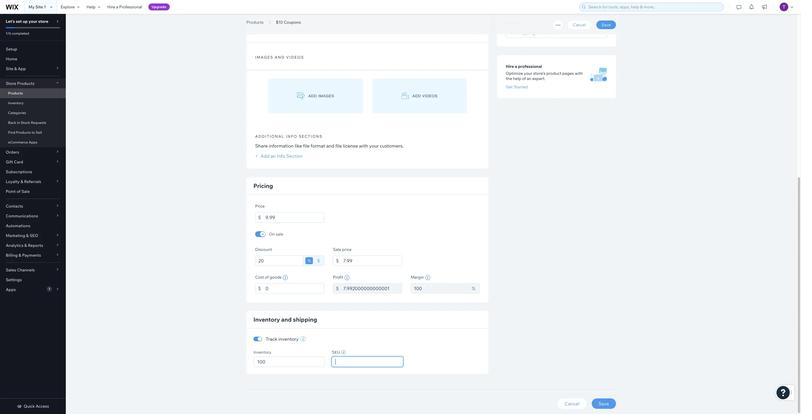 Task type: describe. For each thing, give the bounding box(es) containing it.
1 vertical spatial cancel button
[[558, 399, 586, 409]]

quick
[[24, 404, 35, 409]]

$ text field
[[343, 256, 402, 266]]

0 horizontal spatial apps
[[6, 287, 16, 292]]

1/6 completed
[[6, 31, 29, 36]]

home link
[[0, 54, 66, 64]]

0 horizontal spatial an
[[271, 153, 276, 159]]

quick access
[[24, 404, 49, 409]]

home
[[6, 56, 17, 62]]

reports
[[28, 243, 43, 248]]

help
[[513, 76, 521, 81]]

point of sale
[[6, 189, 30, 194]]

automations
[[6, 223, 30, 228]]

1 vertical spatial products link
[[0, 88, 66, 98]]

& for site
[[14, 66, 17, 71]]

info tooltip image for profit
[[345, 275, 350, 280]]

license
[[343, 143, 358, 149]]

2 file from the left
[[335, 143, 342, 149]]

and for videos
[[275, 55, 285, 60]]

& for marketing
[[26, 233, 29, 238]]

add for add images
[[308, 94, 317, 98]]

orders
[[6, 150, 19, 155]]

additional info sections
[[255, 134, 323, 139]]

loyalty & referrals button
[[0, 177, 66, 187]]

0 horizontal spatial with
[[359, 143, 368, 149]]

products inside 'link'
[[16, 130, 31, 135]]

communications button
[[0, 211, 66, 221]]

store
[[38, 19, 48, 24]]

analytics & reports
[[6, 243, 43, 248]]

0 vertical spatial save button
[[597, 21, 616, 29]]

pricing
[[254, 182, 273, 189]]

sales channels button
[[0, 265, 66, 275]]

of inside optimize your store's product pages with the help of an expert.
[[522, 76, 526, 81]]

additional
[[255, 134, 284, 139]]

1 vertical spatial save
[[599, 401, 609, 407]]

billing & payments button
[[0, 250, 66, 260]]

upgrade button
[[148, 3, 170, 10]]

in
[[17, 120, 20, 125]]

share information like file format and file license with your customers.
[[255, 143, 404, 149]]

let's
[[6, 19, 15, 24]]

orders button
[[0, 147, 66, 157]]

sale inside sidebar element
[[21, 189, 30, 194]]

hire a professional
[[107, 4, 142, 10]]

add an info section link
[[255, 153, 303, 159]]

0 horizontal spatial 1
[[44, 4, 46, 10]]

up
[[23, 19, 28, 24]]

setup
[[6, 46, 17, 52]]

sale
[[276, 232, 283, 237]]

your inside optimize your store's product pages with the help of an expert.
[[524, 71, 532, 76]]

communications
[[6, 213, 38, 219]]

1/6
[[6, 31, 11, 36]]

site inside popup button
[[6, 66, 13, 71]]

sell
[[36, 130, 42, 135]]

optimize your store's product pages with the help of an expert.
[[506, 71, 583, 81]]

& for loyalty
[[21, 179, 23, 184]]

and for shipping
[[281, 316, 292, 323]]

section
[[286, 153, 303, 159]]

info
[[277, 153, 285, 159]]

& for billing
[[19, 253, 21, 258]]

app
[[18, 66, 26, 71]]

images
[[255, 55, 273, 60]]

images
[[318, 94, 334, 98]]

a for professional
[[116, 4, 118, 10]]

1 file from the left
[[303, 143, 310, 149]]

1 horizontal spatial site
[[35, 4, 43, 10]]

payments
[[22, 253, 41, 258]]

gallery image
[[297, 92, 305, 99]]

setup link
[[0, 44, 66, 54]]

loyalty
[[6, 179, 20, 184]]

billing & payments
[[6, 253, 41, 258]]

& for analytics
[[24, 243, 27, 248]]

let's set up your store
[[6, 19, 48, 24]]

gift card
[[6, 159, 23, 165]]

1 vertical spatial save button
[[592, 399, 616, 409]]

sale inside $10 coupons form
[[333, 247, 341, 252]]

find products to sell link
[[0, 128, 66, 137]]

0 vertical spatial cancel button
[[568, 21, 591, 29]]

started
[[514, 84, 528, 89]]

information
[[269, 143, 294, 149]]

goods
[[270, 275, 282, 280]]

brand
[[506, 20, 517, 26]]

info
[[286, 134, 297, 139]]

cancel for the topmost cancel 'button'
[[573, 22, 586, 27]]

get started link
[[506, 84, 528, 89]]

stock
[[21, 120, 30, 125]]

with inside optimize your store's product pages with the help of an expert.
[[575, 71, 583, 76]]

card
[[14, 159, 23, 165]]

upgrade
[[152, 5, 166, 9]]

images and videos
[[255, 55, 304, 60]]

a for professional
[[515, 64, 517, 69]]

margin
[[411, 275, 424, 280]]

loyalty & referrals
[[6, 179, 41, 184]]

inventory
[[278, 336, 299, 342]]

profit
[[333, 275, 343, 280]]

1 horizontal spatial $10
[[276, 20, 283, 25]]

1 vertical spatial inventory
[[254, 316, 280, 323]]

analytics
[[6, 243, 23, 248]]

help
[[87, 4, 96, 10]]

format
[[311, 143, 325, 149]]

point of sale link
[[0, 187, 66, 196]]

referrals
[[24, 179, 41, 184]]

sales
[[6, 267, 16, 273]]

products inside popup button
[[17, 81, 34, 86]]

to
[[32, 130, 35, 135]]

info tooltip image for cost of goods
[[283, 275, 288, 280]]

quick access button
[[17, 404, 49, 409]]

ecommerce apps link
[[0, 137, 66, 147]]

channels
[[17, 267, 35, 273]]

completed
[[12, 31, 29, 36]]

categories link
[[0, 108, 66, 118]]



Task type: locate. For each thing, give the bounding box(es) containing it.
1 vertical spatial an
[[271, 153, 276, 159]]

0 number field
[[256, 357, 323, 367]]

point
[[6, 189, 16, 194]]

1 vertical spatial of
[[17, 189, 20, 194]]

on
[[269, 232, 275, 237]]

contacts button
[[0, 201, 66, 211]]

like
[[295, 143, 302, 149]]

1 vertical spatial hire
[[506, 64, 514, 69]]

with right license
[[359, 143, 368, 149]]

sections
[[299, 134, 323, 139]]

shipping
[[293, 316, 317, 323]]

0 vertical spatial site
[[35, 4, 43, 10]]

0 vertical spatial of
[[522, 76, 526, 81]]

on sale
[[269, 232, 283, 237]]

automations link
[[0, 221, 66, 231]]

0 horizontal spatial hire
[[107, 4, 115, 10]]

1 vertical spatial site
[[6, 66, 13, 71]]

sales channels
[[6, 267, 35, 273]]

store
[[6, 81, 16, 86]]

inventory and shipping
[[254, 316, 317, 323]]

and left shipping
[[281, 316, 292, 323]]

your left 'customers.'
[[369, 143, 379, 149]]

1 add from the left
[[308, 94, 317, 98]]

1 inside sidebar element
[[49, 287, 50, 291]]

& inside popup button
[[14, 66, 17, 71]]

products link inside $10 coupons form
[[244, 19, 267, 25]]

hire a professional
[[506, 64, 542, 69]]

sale price
[[333, 247, 352, 252]]

1 vertical spatial and
[[326, 143, 334, 149]]

and left the videos
[[275, 55, 285, 60]]

0 vertical spatial apps
[[29, 140, 37, 144]]

a up optimize
[[515, 64, 517, 69]]

2 vertical spatial of
[[265, 275, 269, 280]]

sale down loyalty & referrals
[[21, 189, 30, 194]]

& inside popup button
[[19, 253, 21, 258]]

None text field
[[255, 256, 304, 266], [265, 283, 324, 294], [343, 283, 402, 294], [411, 283, 469, 294], [255, 256, 304, 266], [265, 283, 324, 294], [343, 283, 402, 294], [411, 283, 469, 294]]

Search for tools, apps, help & more... field
[[587, 3, 722, 11]]

an
[[527, 76, 532, 81], [271, 153, 276, 159]]

1 vertical spatial sale
[[333, 247, 341, 252]]

access
[[36, 404, 49, 409]]

back in stock requests
[[8, 120, 46, 125]]

2 horizontal spatial of
[[522, 76, 526, 81]]

with right pages
[[575, 71, 583, 76]]

an inside optimize your store's product pages with the help of an expert.
[[527, 76, 532, 81]]

1 horizontal spatial add
[[413, 94, 421, 98]]

& right billing
[[19, 253, 21, 258]]

gift card button
[[0, 157, 66, 167]]

0 horizontal spatial of
[[17, 189, 20, 194]]

hire for hire a professional
[[107, 4, 115, 10]]

0 horizontal spatial add
[[308, 94, 317, 98]]

settings link
[[0, 275, 66, 285]]

inventory inside sidebar element
[[8, 101, 24, 105]]

1 horizontal spatial hire
[[506, 64, 514, 69]]

of right help
[[522, 76, 526, 81]]

0 vertical spatial a
[[116, 4, 118, 10]]

and right format
[[326, 143, 334, 149]]

customers.
[[380, 143, 404, 149]]

site
[[35, 4, 43, 10], [6, 66, 13, 71]]

0 horizontal spatial products link
[[0, 88, 66, 98]]

videos icon image
[[401, 92, 409, 99]]

an left info
[[271, 153, 276, 159]]

1 vertical spatial %
[[472, 286, 476, 291]]

hire inside $10 coupons form
[[506, 64, 514, 69]]

2 info tooltip image from the left
[[345, 275, 350, 280]]

1
[[44, 4, 46, 10], [49, 287, 50, 291]]

1 horizontal spatial an
[[527, 76, 532, 81]]

hire for hire a professional
[[506, 64, 514, 69]]

file left license
[[335, 143, 342, 149]]

0 vertical spatial inventory
[[8, 101, 24, 105]]

0 horizontal spatial file
[[303, 143, 310, 149]]

1 horizontal spatial with
[[575, 71, 583, 76]]

1 horizontal spatial %
[[472, 286, 476, 291]]

requests
[[31, 120, 46, 125]]

1 down settings link
[[49, 287, 50, 291]]

$10 coupons
[[247, 12, 312, 25], [276, 20, 301, 25]]

of right point
[[17, 189, 20, 194]]

expert.
[[532, 76, 546, 81]]

add for add videos
[[413, 94, 421, 98]]

add videos
[[413, 94, 438, 98]]

2 vertical spatial and
[[281, 316, 292, 323]]

& left app
[[14, 66, 17, 71]]

hire up optimize
[[506, 64, 514, 69]]

None field
[[334, 357, 401, 367]]

1 vertical spatial with
[[359, 143, 368, 149]]

0 horizontal spatial a
[[116, 4, 118, 10]]

your down professional
[[524, 71, 532, 76]]

your right up
[[29, 19, 37, 24]]

products inside $10 coupons form
[[247, 20, 264, 25]]

1 horizontal spatial apps
[[29, 140, 37, 144]]

cost
[[255, 275, 264, 280]]

videos
[[286, 55, 304, 60]]

of for cost of goods
[[265, 275, 269, 280]]

0 horizontal spatial your
[[29, 19, 37, 24]]

price
[[342, 247, 352, 252]]

subscriptions link
[[0, 167, 66, 177]]

marketing & seo
[[6, 233, 38, 238]]

0 vertical spatial %
[[308, 258, 311, 263]]

discount
[[255, 247, 272, 252]]

$10
[[247, 12, 265, 25], [276, 20, 283, 25]]

1 horizontal spatial a
[[515, 64, 517, 69]]

info tooltip image right profit
[[345, 275, 350, 280]]

cancel button
[[568, 21, 591, 29], [558, 399, 586, 409]]

info tooltip image
[[283, 275, 288, 280], [345, 275, 350, 280]]

inventory down track
[[254, 350, 271, 355]]

inventory up track
[[254, 316, 280, 323]]

0 vertical spatial an
[[527, 76, 532, 81]]

your inside sidebar element
[[29, 19, 37, 24]]

with
[[575, 71, 583, 76], [359, 143, 368, 149]]

1 vertical spatial a
[[515, 64, 517, 69]]

cancel for the bottom cancel 'button'
[[565, 401, 580, 407]]

info tooltip image right goods
[[283, 275, 288, 280]]

0 vertical spatial hire
[[107, 4, 115, 10]]

none field inside $10 coupons form
[[334, 357, 401, 367]]

help button
[[83, 0, 104, 14]]

site & app
[[6, 66, 26, 71]]

0 horizontal spatial sale
[[21, 189, 30, 194]]

sku
[[332, 350, 340, 355]]

1 horizontal spatial products link
[[244, 19, 267, 25]]

0 vertical spatial sale
[[21, 189, 30, 194]]

sale
[[21, 189, 30, 194], [333, 247, 341, 252]]

site right my
[[35, 4, 43, 10]]

1 horizontal spatial sale
[[333, 247, 341, 252]]

my site 1
[[29, 4, 46, 10]]

professional
[[518, 64, 542, 69]]

coupons
[[267, 12, 312, 25], [284, 20, 301, 25]]

0 horizontal spatial site
[[6, 66, 13, 71]]

cost of goods
[[255, 275, 282, 280]]

find products to sell
[[8, 130, 42, 135]]

explore
[[61, 4, 75, 10]]

the
[[506, 76, 512, 81]]

1 vertical spatial cancel
[[565, 401, 580, 407]]

$10 coupons form
[[66, 0, 801, 414]]

0 vertical spatial cancel
[[573, 22, 586, 27]]

of right cost
[[265, 275, 269, 280]]

set
[[16, 19, 22, 24]]

store's
[[533, 71, 546, 76]]

1 horizontal spatial 1
[[49, 287, 50, 291]]

apps down settings
[[6, 287, 16, 292]]

& left seo
[[26, 233, 29, 238]]

hire right the help button
[[107, 4, 115, 10]]

info tooltip image
[[425, 275, 430, 280]]

share
[[255, 143, 268, 149]]

hire
[[107, 4, 115, 10], [506, 64, 514, 69]]

None text field
[[265, 212, 324, 223]]

seo
[[30, 233, 38, 238]]

sidebar element
[[0, 14, 66, 414]]

1 horizontal spatial info tooltip image
[[345, 275, 350, 280]]

&
[[14, 66, 17, 71], [21, 179, 23, 184], [26, 233, 29, 238], [24, 243, 27, 248], [19, 253, 21, 258]]

my
[[29, 4, 35, 10]]

get started
[[506, 84, 528, 89]]

1 horizontal spatial of
[[265, 275, 269, 280]]

& right "loyalty"
[[21, 179, 23, 184]]

get
[[506, 84, 513, 89]]

back in stock requests link
[[0, 118, 66, 128]]

2 vertical spatial inventory
[[254, 350, 271, 355]]

2 vertical spatial your
[[369, 143, 379, 149]]

1 horizontal spatial your
[[369, 143, 379, 149]]

0 vertical spatial and
[[275, 55, 285, 60]]

track inventory
[[266, 336, 299, 342]]

0 vertical spatial 1
[[44, 4, 46, 10]]

false text field
[[255, 1, 480, 34]]

apps down find products to sell 'link'
[[29, 140, 37, 144]]

sale left price
[[333, 247, 341, 252]]

1 vertical spatial apps
[[6, 287, 16, 292]]

0 vertical spatial products link
[[244, 19, 267, 25]]

a inside $10 coupons form
[[515, 64, 517, 69]]

0 vertical spatial with
[[575, 71, 583, 76]]

1 vertical spatial your
[[524, 71, 532, 76]]

an left expert.
[[527, 76, 532, 81]]

file right "like"
[[303, 143, 310, 149]]

1 horizontal spatial file
[[335, 143, 342, 149]]

inventory link
[[0, 98, 66, 108]]

1 vertical spatial 1
[[49, 287, 50, 291]]

2 add from the left
[[413, 94, 421, 98]]

a left professional
[[116, 4, 118, 10]]

0 horizontal spatial $10
[[247, 12, 265, 25]]

add
[[261, 153, 270, 159]]

1 info tooltip image from the left
[[283, 275, 288, 280]]

contacts
[[6, 204, 23, 209]]

add right videos icon
[[413, 94, 421, 98]]

professional
[[119, 4, 142, 10]]

and
[[275, 55, 285, 60], [326, 143, 334, 149], [281, 316, 292, 323]]

of inside point of sale link
[[17, 189, 20, 194]]

ecommerce
[[8, 140, 28, 144]]

0 horizontal spatial info tooltip image
[[283, 275, 288, 280]]

file
[[303, 143, 310, 149], [335, 143, 342, 149]]

site down home
[[6, 66, 13, 71]]

categories
[[8, 111, 26, 115]]

inventory up "categories" on the top left of page
[[8, 101, 24, 105]]

products link
[[244, 19, 267, 25], [0, 88, 66, 98]]

0 vertical spatial save
[[602, 22, 611, 27]]

Start typing a brand name field
[[508, 28, 606, 38]]

1 right my
[[44, 4, 46, 10]]

site & app button
[[0, 64, 66, 74]]

& left the reports
[[24, 243, 27, 248]]

add images
[[308, 94, 334, 98]]

0 horizontal spatial %
[[308, 258, 311, 263]]

ecommerce apps
[[8, 140, 37, 144]]

2 horizontal spatial your
[[524, 71, 532, 76]]

0 vertical spatial your
[[29, 19, 37, 24]]

your
[[29, 19, 37, 24], [524, 71, 532, 76], [369, 143, 379, 149]]

add right gallery image
[[308, 94, 317, 98]]

$
[[258, 215, 261, 220], [336, 258, 339, 264], [317, 258, 320, 263], [258, 286, 261, 291], [336, 286, 339, 291]]

of for point of sale
[[17, 189, 20, 194]]

add an info section
[[260, 153, 303, 159]]



Task type: vqa. For each thing, say whether or not it's contained in the screenshot.
HIDE
no



